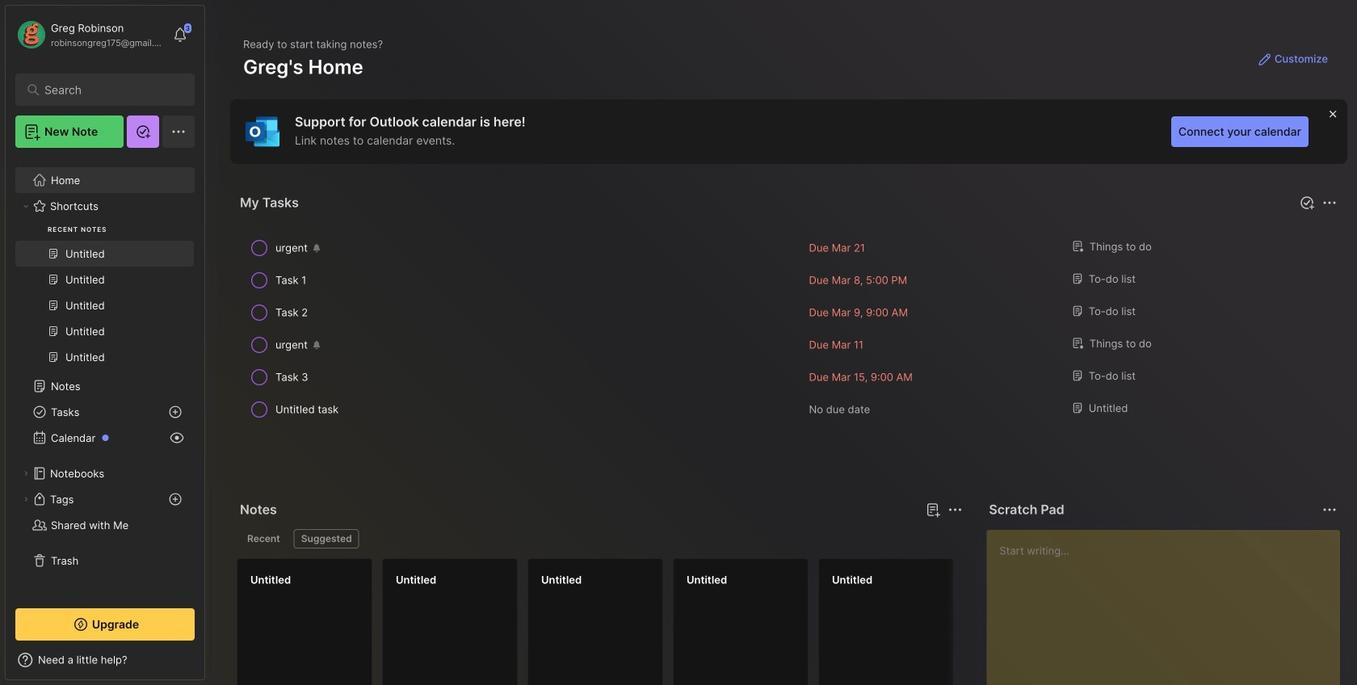 Task type: vqa. For each thing, say whether or not it's contained in the screenshot.
tree
yes



Task type: describe. For each thing, give the bounding box(es) containing it.
more actions image
[[946, 500, 965, 520]]

2 tab from the left
[[294, 529, 359, 549]]

click to collapse image
[[204, 655, 216, 675]]

new task image
[[1300, 195, 1316, 211]]

1 tab from the left
[[240, 529, 288, 549]]

tree inside main element
[[6, 95, 204, 594]]

WHAT'S NEW field
[[6, 647, 204, 673]]

Account field
[[15, 19, 165, 51]]

More actions field
[[944, 499, 967, 521]]



Task type: locate. For each thing, give the bounding box(es) containing it.
0 vertical spatial row group
[[237, 232, 1342, 426]]

1 row group from the top
[[237, 232, 1342, 426]]

group inside main element
[[15, 120, 194, 380]]

group
[[15, 120, 194, 380]]

tree
[[6, 95, 204, 594]]

main element
[[0, 0, 210, 685]]

None search field
[[44, 80, 173, 99]]

1 horizontal spatial tab
[[294, 529, 359, 549]]

row group
[[237, 232, 1342, 426], [237, 558, 1358, 685]]

0 horizontal spatial tab
[[240, 529, 288, 549]]

none search field inside main element
[[44, 80, 173, 99]]

Search text field
[[44, 82, 173, 98]]

expand notebooks image
[[21, 469, 31, 478]]

tab list
[[240, 529, 960, 549]]

Start writing… text field
[[1000, 530, 1340, 685]]

1 vertical spatial row group
[[237, 558, 1358, 685]]

expand tags image
[[21, 495, 31, 504]]

tab
[[240, 529, 288, 549], [294, 529, 359, 549]]

2 row group from the top
[[237, 558, 1358, 685]]



